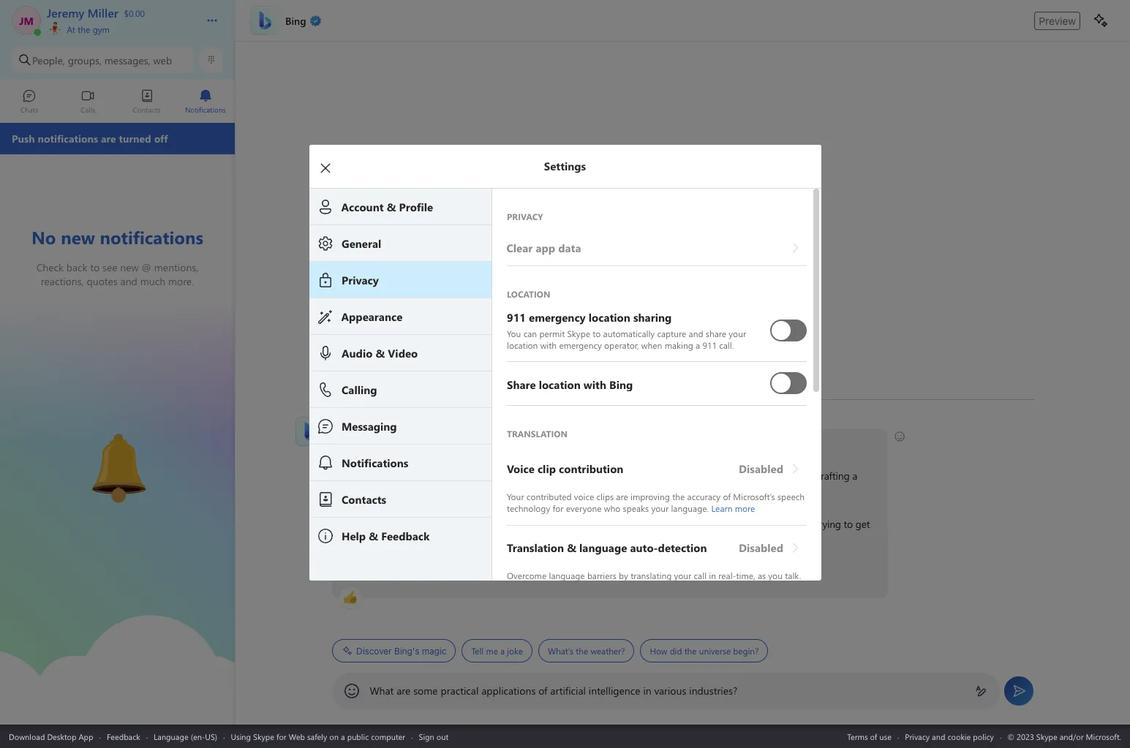 Task type: describe. For each thing, give the bounding box(es) containing it.
your inside "you can permit skype to automatically capture and share your location with emergency operator, when making a 911 call."
[[729, 327, 746, 339]]

computer
[[371, 731, 405, 742]]

using skype for web safely on a public computer link
[[231, 731, 405, 742]]

your inside your contributed voice clips are improving the accuracy of microsoft's speech technology for everyone who speaks your language.
[[651, 502, 669, 514]]

privacy
[[905, 731, 930, 742]]

at the gym
[[64, 23, 110, 35]]

cambridge,
[[611, 469, 661, 483]]

to down vegan
[[531, 485, 540, 499]]

language (en-us)
[[154, 731, 217, 742]]

and inside "you can permit skype to automatically capture and share your location with emergency operator, when making a 911 call."
[[689, 327, 703, 339]]

what's the weather? button
[[538, 640, 634, 663]]

0 horizontal spatial skype
[[253, 731, 274, 742]]

sign out link
[[419, 731, 449, 742]]

bing
[[389, 437, 409, 451]]

voice
[[574, 491, 594, 502]]

tell
[[471, 645, 483, 657]]

of left the artificial
[[539, 684, 548, 698]]

newtopic
[[470, 566, 512, 580]]

learn more
[[711, 502, 755, 514]]

give
[[600, 566, 618, 580]]

for right story on the left bottom of page
[[364, 485, 377, 499]]

ask me any type of question, like finding vegan restaurants in cambridge, itinerary for your trip to europe or drafting a story for curious kids. in groups, remember to mention me with @bing. i'm an ai preview, so i'm still learning. sometimes i might say something weird. don't get mad at me, i'm just trying to get better! if you want to start over, type
[[340, 469, 873, 580]]

might
[[562, 517, 588, 531]]

0 vertical spatial how
[[414, 437, 435, 451]]

terms
[[848, 731, 868, 742]]

what
[[370, 684, 394, 698]]

what's the weather?
[[548, 645, 625, 657]]

to right trying
[[844, 517, 853, 531]]

if
[[340, 566, 346, 580]]

europe
[[769, 469, 800, 483]]

ai
[[369, 517, 378, 531]]

for up accuracy
[[703, 469, 715, 483]]

intelligence
[[589, 684, 641, 698]]

bing,
[[332, 416, 351, 428]]

at
[[67, 23, 75, 35]]

don't
[[686, 517, 709, 531]]

1 i'm from the left
[[340, 517, 353, 531]]

download
[[9, 731, 45, 742]]

permit
[[539, 327, 565, 339]]

various
[[655, 684, 687, 698]]

me,
[[762, 517, 778, 531]]

are inside your contributed voice clips are improving the accuracy of microsoft's speech technology for everyone who speaks your language.
[[616, 491, 628, 502]]

newtopic . and if you want to give me feedback, just report a concern.
[[470, 566, 777, 580]]

applications
[[482, 684, 536, 698]]

so
[[419, 517, 429, 531]]

i inside 'ask me any type of question, like finding vegan restaurants in cambridge, itinerary for your trip to europe or drafting a story for curious kids. in groups, remember to mention me with @bing. i'm an ai preview, so i'm still learning. sometimes i might say something weird. don't get mad at me, i'm just trying to get better! if you want to start over, type'
[[557, 517, 560, 531]]

discover
[[356, 646, 392, 657]]

finding
[[486, 469, 517, 483]]

sign
[[419, 731, 434, 742]]

want inside 'ask me any type of question, like finding vegan restaurants in cambridge, itinerary for your trip to europe or drafting a story for curious kids. in groups, remember to mention me with @bing. i'm an ai preview, so i'm still learning. sometimes i might say something weird. don't get mad at me, i'm just trying to get better! if you want to start over, type'
[[367, 566, 388, 580]]

is
[[379, 437, 386, 451]]

a inside 'ask me any type of question, like finding vegan restaurants in cambridge, itinerary for your trip to europe or drafting a story for curious kids. in groups, remember to mention me with @bing. i'm an ai preview, so i'm still learning. sometimes i might say something weird. don't get mad at me, i'm just trying to get better! if you want to start over, type'
[[852, 469, 857, 483]]

1 vertical spatial type
[[448, 566, 467, 580]]

web
[[289, 731, 305, 742]]

discover bing's magic
[[356, 646, 446, 657]]

me inside 'button'
[[486, 645, 498, 657]]

learn
[[711, 502, 732, 514]]

a right on
[[341, 731, 345, 742]]

.
[[512, 566, 514, 580]]

the inside button
[[78, 23, 90, 35]]

emergency
[[559, 339, 602, 351]]

start
[[403, 566, 422, 580]]

restaurants
[[549, 469, 597, 483]]

terms of use link
[[848, 731, 892, 742]]

out
[[437, 731, 449, 742]]

some
[[414, 684, 438, 698]]

2 i'm from the left
[[432, 517, 445, 531]]

everyone
[[566, 502, 601, 514]]

practical
[[441, 684, 479, 698]]

automatically
[[603, 327, 655, 339]]

trying
[[815, 517, 841, 531]]

you inside 'ask me any type of question, like finding vegan restaurants in cambridge, itinerary for your trip to europe or drafting a story for curious kids. in groups, remember to mention me with @bing. i'm an ai preview, so i'm still learning. sometimes i might say something weird. don't get mad at me, i'm just trying to get better! if you want to start over, type'
[[348, 566, 364, 580]]

feedback
[[107, 731, 140, 742]]

and
[[516, 566, 534, 580]]

1 get from the left
[[712, 517, 726, 531]]

preview
[[1039, 14, 1076, 27]]

0 horizontal spatial just
[[682, 566, 697, 580]]

app
[[79, 731, 93, 742]]

to left start
[[391, 566, 400, 580]]

can inside "you can permit skype to automatically capture and share your location with emergency operator, when making a 911 call."
[[523, 327, 537, 339]]

Share location with Bing checkbox
[[770, 367, 807, 400]]

of inside 'ask me any type of question, like finding vegan restaurants in cambridge, itinerary for your trip to europe or drafting a story for curious kids. in groups, remember to mention me with @bing. i'm an ai preview, so i'm still learning. sometimes i might say something weird. don't get mad at me, i'm just trying to get better! if you want to start over, type'
[[415, 469, 424, 483]]

more
[[735, 502, 755, 514]]

911
[[702, 339, 717, 351]]

what's
[[548, 645, 573, 657]]

groups, inside button
[[68, 53, 102, 67]]

to inside "you can permit skype to automatically capture and share your location with emergency operator, when making a 911 call."
[[593, 327, 601, 339]]

itinerary
[[664, 469, 700, 483]]

of left use
[[870, 731, 878, 742]]

the right the what's
[[576, 645, 588, 657]]

how inside button
[[650, 645, 667, 657]]

safely
[[307, 731, 327, 742]]

still
[[448, 517, 463, 531]]

bell
[[74, 428, 92, 443]]

feedback link
[[107, 731, 140, 742]]

today?
[[501, 437, 530, 451]]

your inside 'ask me any type of question, like finding vegan restaurants in cambridge, itinerary for your trip to europe or drafting a story for curious kids. in groups, remember to mention me with @bing. i'm an ai preview, so i'm still learning. sometimes i might say something weird. don't get mad at me, i'm just trying to get better! if you want to start over, type'
[[718, 469, 737, 483]]

speaks
[[623, 502, 649, 514]]

3 i'm from the left
[[781, 517, 794, 531]]

this
[[361, 437, 377, 451]]

an
[[356, 517, 367, 531]]



Task type: vqa. For each thing, say whether or not it's contained in the screenshot.
applications
yes



Task type: locate. For each thing, give the bounding box(es) containing it.
with right location
[[540, 339, 557, 351]]

1 horizontal spatial you
[[482, 437, 499, 451]]

trip
[[740, 469, 755, 483]]

a left 911
[[696, 339, 700, 351]]

a inside "you can permit skype to automatically capture and share your location with emergency operator, when making a 911 call."
[[696, 339, 700, 351]]

privacy and cookie policy link
[[905, 731, 994, 742]]

a left the joke
[[500, 645, 505, 657]]

like
[[469, 469, 484, 483]]

a inside 'button'
[[500, 645, 505, 657]]

just inside 'ask me any type of question, like finding vegan restaurants in cambridge, itinerary for your trip to europe or drafting a story for curious kids. in groups, remember to mention me with @bing. i'm an ai preview, so i'm still learning. sometimes i might say something weird. don't get mad at me, i'm just trying to get better! if you want to start over, type'
[[797, 517, 813, 531]]

sometimes
[[506, 517, 554, 531]]

1 vertical spatial with
[[598, 485, 617, 499]]

1 horizontal spatial i
[[557, 517, 560, 531]]

public
[[347, 731, 369, 742]]

1 horizontal spatial skype
[[567, 327, 590, 339]]

skype right the permit
[[567, 327, 590, 339]]

0 horizontal spatial i'm
[[340, 517, 353, 531]]

911 emergency location sharing, You can permit Skype to automatically capture and share your location with emergency operator, when making a 911 call. checkbox
[[770, 314, 807, 347]]

just
[[797, 517, 813, 531], [682, 566, 697, 580]]

story
[[340, 485, 362, 499]]

for
[[703, 469, 715, 483], [364, 485, 377, 499], [552, 502, 563, 514], [277, 731, 287, 742]]

just left trying
[[797, 517, 813, 531]]

can left help
[[437, 437, 453, 451]]

the down itinerary
[[672, 491, 685, 502]]

0 vertical spatial with
[[540, 339, 557, 351]]

learning.
[[465, 517, 503, 531]]

people, groups, messages, web
[[32, 53, 172, 67]]

1 horizontal spatial get
[[855, 517, 870, 531]]

are right what
[[397, 684, 411, 698]]

me
[[358, 469, 372, 483], [582, 485, 596, 499], [620, 566, 634, 580], [486, 645, 498, 657]]

i'm
[[340, 517, 353, 531], [432, 517, 445, 531], [781, 517, 794, 531]]

Type a message text field
[[370, 684, 963, 698]]

1 vertical spatial skype
[[253, 731, 274, 742]]

groups, down at the gym
[[68, 53, 102, 67]]

of
[[415, 469, 424, 483], [723, 491, 731, 502], [539, 684, 548, 698], [870, 731, 878, 742]]

of inside your contributed voice clips are improving the accuracy of microsoft's speech technology for everyone who speaks your language.
[[723, 491, 731, 502]]

or
[[803, 469, 812, 483]]

desktop
[[47, 731, 76, 742]]

drafting
[[815, 469, 850, 483]]

0 vertical spatial in
[[600, 469, 608, 483]]

with inside 'ask me any type of question, like finding vegan restaurants in cambridge, itinerary for your trip to europe or drafting a story for curious kids. in groups, remember to mention me with @bing. i'm an ai preview, so i'm still learning. sometimes i might say something weird. don't get mad at me, i'm just trying to get better! if you want to start over, type'
[[598, 485, 617, 499]]

begin?
[[733, 645, 759, 657]]

with inside "you can permit skype to automatically capture and share your location with emergency operator, when making a 911 call."
[[540, 339, 557, 351]]

policy
[[973, 731, 994, 742]]

are right clips
[[616, 491, 628, 502]]

(openhands)
[[779, 565, 834, 579]]

0 horizontal spatial get
[[712, 517, 726, 531]]

at the gym button
[[47, 20, 192, 35]]

get right trying
[[855, 517, 870, 531]]

1 horizontal spatial just
[[797, 517, 813, 531]]

speech
[[777, 491, 805, 502]]

report
[[700, 566, 727, 580]]

of left the 'more'
[[723, 491, 731, 502]]

0 horizontal spatial type
[[393, 469, 412, 483]]

can
[[523, 327, 537, 339], [437, 437, 453, 451]]

hey,
[[340, 437, 359, 451]]

2 get from the left
[[855, 517, 870, 531]]

1 horizontal spatial are
[[616, 491, 628, 502]]

1 horizontal spatial groups,
[[447, 485, 480, 499]]

tab list
[[0, 83, 235, 123]]

1 horizontal spatial type
[[448, 566, 467, 580]]

0 vertical spatial type
[[393, 469, 412, 483]]

(smileeyes)
[[534, 436, 582, 450]]

0 vertical spatial can
[[523, 327, 537, 339]]

type up curious
[[393, 469, 412, 483]]

operator,
[[604, 339, 639, 351]]

industries?
[[689, 684, 738, 698]]

capture
[[657, 327, 686, 339]]

1 vertical spatial just
[[682, 566, 697, 580]]

technology
[[507, 502, 550, 514]]

people,
[[32, 53, 65, 67]]

1 horizontal spatial want
[[564, 566, 585, 580]]

0 vertical spatial are
[[616, 491, 628, 502]]

using
[[231, 731, 251, 742]]

tell me a joke
[[471, 645, 523, 657]]

on
[[330, 731, 339, 742]]

if
[[537, 566, 542, 580]]

your
[[729, 327, 746, 339], [718, 469, 737, 483], [651, 502, 669, 514]]

download desktop app
[[9, 731, 93, 742]]

a right drafting
[[852, 469, 857, 483]]

1 vertical spatial your
[[718, 469, 737, 483]]

call.
[[719, 339, 734, 351]]

your right share
[[729, 327, 746, 339]]

for inside your contributed voice clips are improving the accuracy of microsoft's speech technology for everyone who speaks your language.
[[552, 502, 563, 514]]

location
[[507, 339, 538, 351]]

0 horizontal spatial groups,
[[68, 53, 102, 67]]

0 vertical spatial just
[[797, 517, 813, 531]]

1 vertical spatial how
[[650, 645, 667, 657]]

messages,
[[104, 53, 151, 67]]

better!
[[340, 533, 369, 547]]

2 horizontal spatial you
[[545, 566, 561, 580]]

2 horizontal spatial i'm
[[781, 517, 794, 531]]

gym
[[93, 23, 110, 35]]

sign out
[[419, 731, 449, 742]]

get down learn
[[712, 517, 726, 531]]

hey, this is bing ! how can i help you today?
[[340, 437, 533, 451]]

i'm right me,
[[781, 517, 794, 531]]

ask
[[340, 469, 355, 483]]

how right !
[[414, 437, 435, 451]]

0 vertical spatial i
[[455, 437, 458, 451]]

1 vertical spatial i
[[557, 517, 560, 531]]

to right 'trip'
[[757, 469, 767, 483]]

you
[[482, 437, 499, 451], [348, 566, 364, 580], [545, 566, 561, 580]]

0 horizontal spatial are
[[397, 684, 411, 698]]

skype
[[567, 327, 590, 339], [253, 731, 274, 742]]

of up kids.
[[415, 469, 424, 483]]

0 horizontal spatial you
[[348, 566, 364, 580]]

improving
[[630, 491, 670, 502]]

want left give
[[564, 566, 585, 580]]

over,
[[425, 566, 446, 580]]

and left share
[[689, 327, 703, 339]]

the inside your contributed voice clips are improving the accuracy of microsoft's speech technology for everyone who speaks your language.
[[672, 491, 685, 502]]

skype right using
[[253, 731, 274, 742]]

in up clips
[[600, 469, 608, 483]]

1 horizontal spatial can
[[523, 327, 537, 339]]

@bing.
[[619, 485, 651, 499]]

question,
[[426, 469, 466, 483]]

who
[[604, 502, 620, 514]]

say
[[591, 517, 605, 531]]

me left any
[[358, 469, 372, 483]]

preview,
[[381, 517, 417, 531]]

curious
[[379, 485, 411, 499]]

0 vertical spatial your
[[729, 327, 746, 339]]

just left report
[[682, 566, 697, 580]]

accuracy
[[687, 491, 721, 502]]

in inside 'ask me any type of question, like finding vegan restaurants in cambridge, itinerary for your trip to europe or drafting a story for curious kids. in groups, remember to mention me with @bing. i'm an ai preview, so i'm still learning. sometimes i might say something weird. don't get mad at me, i'm just trying to get better! if you want to start over, type'
[[600, 469, 608, 483]]

i'm left an
[[340, 517, 353, 531]]

and left cookie
[[932, 731, 946, 742]]

with up who on the bottom
[[598, 485, 617, 499]]

groups, inside 'ask me any type of question, like finding vegan restaurants in cambridge, itinerary for your trip to europe or drafting a story for curious kids. in groups, remember to mention me with @bing. i'm an ai preview, so i'm still learning. sometimes i might say something weird. don't get mad at me, i'm just trying to get better! if you want to start over, type'
[[447, 485, 480, 499]]

1 vertical spatial can
[[437, 437, 453, 451]]

i left help
[[455, 437, 458, 451]]

for down mention on the bottom of the page
[[552, 502, 563, 514]]

what are some practical applications of artificial intelligence in various industries?
[[370, 684, 738, 698]]

skype inside "you can permit skype to automatically capture and share your location with emergency operator, when making a 911 call."
[[567, 327, 590, 339]]

bing, 9:24 am
[[332, 416, 385, 428]]

0 vertical spatial groups,
[[68, 53, 102, 67]]

1 want from the left
[[367, 566, 388, 580]]

a right report
[[730, 566, 735, 580]]

groups, down like
[[447, 485, 480, 499]]

weather?
[[590, 645, 625, 657]]

terms of use
[[848, 731, 892, 742]]

the right did
[[684, 645, 697, 657]]

tell me a joke button
[[462, 640, 532, 663]]

clips
[[596, 491, 614, 502]]

0 horizontal spatial in
[[600, 469, 608, 483]]

me right give
[[620, 566, 634, 580]]

want left start
[[367, 566, 388, 580]]

feedback,
[[637, 566, 679, 580]]

your left 'trip'
[[718, 469, 737, 483]]

language.
[[671, 502, 709, 514]]

to left give
[[588, 566, 597, 580]]

0 horizontal spatial i
[[455, 437, 458, 451]]

get
[[712, 517, 726, 531], [855, 517, 870, 531]]

to left operator,
[[593, 327, 601, 339]]

0 horizontal spatial and
[[689, 327, 703, 339]]

and
[[689, 327, 703, 339], [932, 731, 946, 742]]

how
[[414, 437, 435, 451], [650, 645, 667, 657]]

1 vertical spatial and
[[932, 731, 946, 742]]

me right tell
[[486, 645, 498, 657]]

0 horizontal spatial how
[[414, 437, 435, 451]]

did
[[670, 645, 682, 657]]

me up everyone
[[582, 485, 596, 499]]

language
[[154, 731, 189, 742]]

1 horizontal spatial and
[[932, 731, 946, 742]]

1 horizontal spatial with
[[598, 485, 617, 499]]

1 vertical spatial are
[[397, 684, 411, 698]]

0 horizontal spatial can
[[437, 437, 453, 451]]

us)
[[205, 731, 217, 742]]

the
[[78, 23, 90, 35], [672, 491, 685, 502], [576, 645, 588, 657], [684, 645, 697, 657]]

1 horizontal spatial in
[[643, 684, 652, 698]]

you
[[507, 327, 521, 339]]

how did the universe begin? button
[[640, 640, 768, 663]]

2 vertical spatial your
[[651, 502, 669, 514]]

i'm right 'so'
[[432, 517, 445, 531]]

people, groups, messages, web button
[[12, 47, 194, 73]]

something
[[608, 517, 654, 531]]

(en-
[[191, 731, 205, 742]]

!
[[409, 437, 412, 451]]

0 horizontal spatial want
[[367, 566, 388, 580]]

the right at
[[78, 23, 90, 35]]

your up weird.
[[651, 502, 669, 514]]

2 want from the left
[[564, 566, 585, 580]]

1 vertical spatial in
[[643, 684, 652, 698]]

microsoft's
[[733, 491, 775, 502]]

type right over,
[[448, 566, 467, 580]]

0 horizontal spatial with
[[540, 339, 557, 351]]

use
[[880, 731, 892, 742]]

1 vertical spatial groups,
[[447, 485, 480, 499]]

how left did
[[650, 645, 667, 657]]

in left various
[[643, 684, 652, 698]]

1 horizontal spatial how
[[650, 645, 667, 657]]

privacy dialog
[[309, 144, 843, 749]]

i left might
[[557, 517, 560, 531]]

can right you
[[523, 327, 537, 339]]

making
[[664, 339, 693, 351]]

0 vertical spatial and
[[689, 327, 703, 339]]

your contributed voice clips are improving the accuracy of microsoft's speech technology for everyone who speaks your language.
[[507, 491, 807, 514]]

1 horizontal spatial i'm
[[432, 517, 445, 531]]

0 vertical spatial skype
[[567, 327, 590, 339]]

for left web
[[277, 731, 287, 742]]



